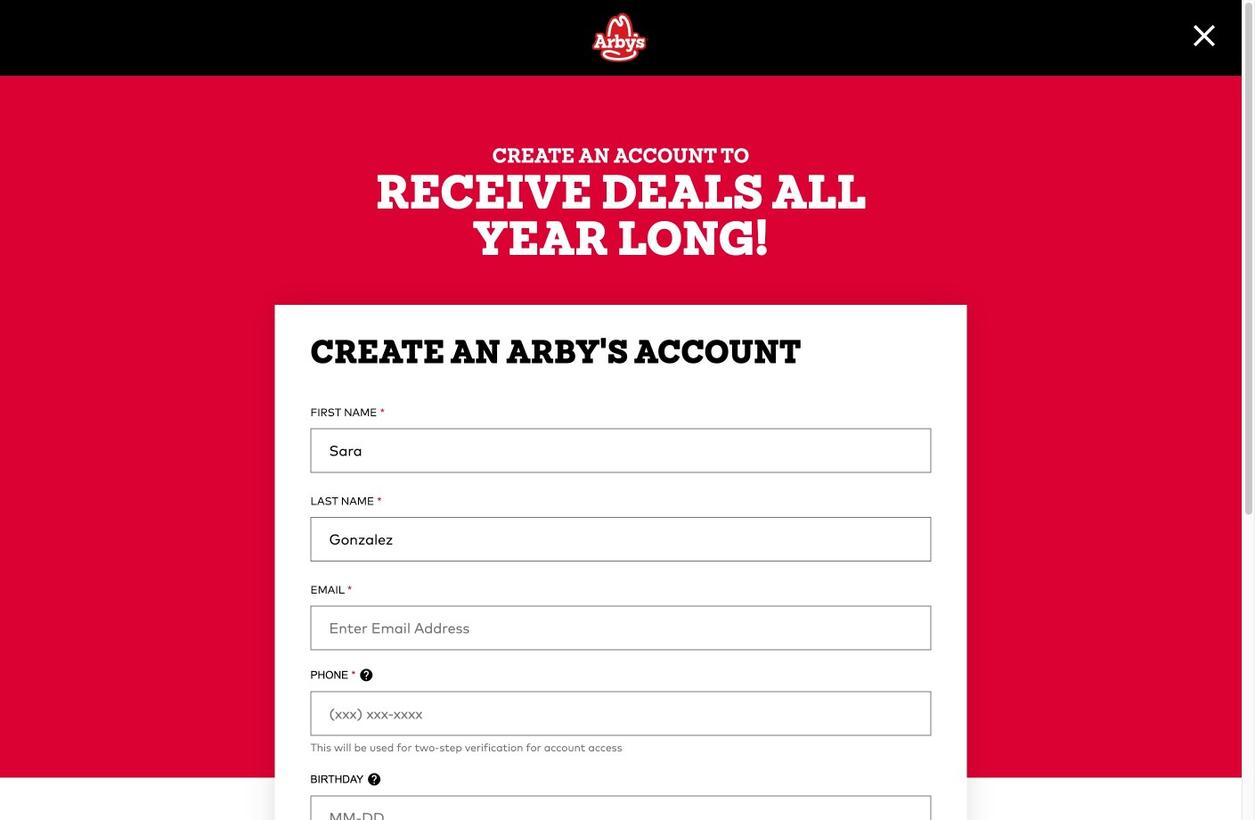 Task type: locate. For each thing, give the bounding box(es) containing it.
main page image
[[593, 13, 650, 63]]

Enter Email Address field
[[311, 606, 932, 650]]

Enter Last Name field
[[311, 517, 932, 562]]



Task type: describe. For each thing, give the bounding box(es) containing it.
close image
[[1194, 25, 1216, 46]]

informational icon phone image
[[360, 669, 373, 681]]

Enter First Name field
[[311, 428, 932, 473]]

MM-DD text field
[[311, 796, 932, 820]]

(xxx) xxx-xxxx telephone field
[[311, 691, 932, 736]]

informational icon birthdate image
[[368, 773, 381, 786]]



